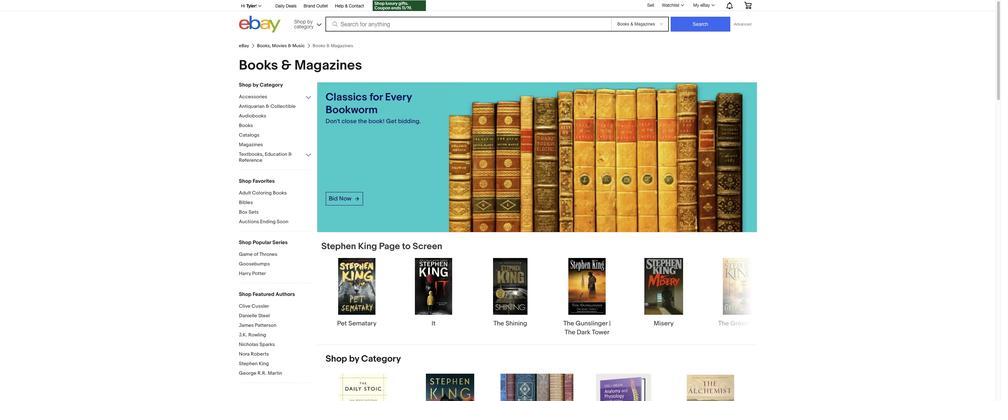 Task type: locate. For each thing, give the bounding box(es) containing it.
magazines inside accessories antiquarian & collectible audiobooks books catalogs magazines textbooks, education & reference
[[239, 142, 263, 148]]

stephen inside classics for every bookworm main content
[[322, 242, 356, 253]]

daily
[[276, 4, 285, 9]]

accessories
[[239, 94, 267, 100]]

tower
[[592, 329, 610, 337]]

shop by category down the sematary
[[326, 354, 401, 365]]

list
[[317, 374, 757, 402]]

bibles link
[[239, 200, 312, 207]]

1 horizontal spatial by
[[308, 19, 313, 24]]

ebay right my
[[701, 3, 711, 8]]

books up the bibles "link"
[[273, 190, 287, 196]]

shop for bibles
[[239, 178, 252, 185]]

catalogs
[[239, 132, 260, 138]]

1 horizontal spatial shop by category
[[326, 354, 401, 365]]

shop inside shop by category
[[294, 19, 306, 24]]

adult coloring books bibles box sets auctions ending soon
[[239, 190, 289, 225]]

1 vertical spatial category
[[361, 354, 401, 365]]

brand outlet
[[304, 4, 328, 9]]

goosebumps link
[[239, 261, 312, 268]]

& right help
[[345, 4, 348, 9]]

1 horizontal spatial ebay
[[701, 3, 711, 8]]

rowling
[[249, 332, 266, 338]]

series
[[273, 240, 288, 246]]

the shining image
[[493, 259, 528, 315]]

the left shining
[[494, 320, 505, 328]]

shop by category
[[239, 82, 283, 89], [326, 354, 401, 365]]

ebay left books,
[[239, 43, 249, 49]]

textbooks, education & reference button
[[239, 151, 312, 164]]

category
[[260, 82, 283, 89], [361, 354, 401, 365]]

2 vertical spatial books
[[273, 190, 287, 196]]

by
[[308, 19, 313, 24], [253, 82, 259, 89], [349, 354, 359, 365]]

1 horizontal spatial magazines
[[295, 57, 362, 74]]

pet sematary image
[[338, 259, 376, 315]]

get the coupon image
[[373, 0, 426, 11]]

|
[[610, 320, 611, 328]]

shop by category inside classics for every bookworm main content
[[326, 354, 401, 365]]

1 horizontal spatial stephen
[[322, 242, 356, 253]]

textbooks,
[[239, 151, 264, 157]]

2 horizontal spatial by
[[349, 354, 359, 365]]

goosebumps
[[239, 261, 270, 267]]

None submit
[[671, 17, 731, 32]]

1 vertical spatial shop by category
[[326, 354, 401, 365]]

stephen king link
[[239, 361, 312, 368]]

the
[[358, 118, 367, 125]]

the for the green mile
[[719, 320, 729, 328]]

shop inside classics for every bookworm main content
[[326, 354, 347, 365]]

gunslinger
[[576, 320, 608, 328]]

the
[[494, 320, 505, 328], [564, 320, 575, 328], [719, 320, 729, 328], [565, 329, 576, 337]]

king
[[358, 242, 377, 253], [259, 361, 269, 367]]

sell link
[[645, 3, 658, 8]]

the green mile
[[719, 320, 763, 328]]

0 horizontal spatial stephen
[[239, 361, 258, 367]]

harry potter link
[[239, 271, 312, 278]]

pet sematary link
[[322, 259, 393, 329]]

1 horizontal spatial king
[[358, 242, 377, 253]]

authors
[[276, 292, 295, 298]]

misery
[[654, 320, 674, 328]]

0 horizontal spatial by
[[253, 82, 259, 89]]

potter
[[252, 271, 266, 277]]

auctions
[[239, 219, 259, 225]]

1 vertical spatial magazines
[[239, 142, 263, 148]]

the for the gunslinger | the dark tower
[[564, 320, 575, 328]]

books down books,
[[239, 57, 278, 74]]

nora roberts link
[[239, 352, 312, 358]]

1 vertical spatial stephen
[[239, 361, 258, 367]]

of
[[254, 252, 258, 258]]

0 vertical spatial shop by category
[[239, 82, 283, 89]]

danielle steel link
[[239, 313, 312, 320]]

books, movies & music
[[257, 43, 305, 49]]

book!
[[369, 118, 385, 125]]

the shining
[[494, 320, 528, 328]]

antiquarian & collectible link
[[239, 103, 312, 110]]

shop
[[294, 19, 306, 24], [239, 82, 252, 89], [239, 178, 252, 185], [239, 240, 252, 246], [239, 292, 252, 298], [326, 354, 347, 365]]

0 vertical spatial by
[[308, 19, 313, 24]]

0 vertical spatial king
[[358, 242, 377, 253]]

1 horizontal spatial category
[[361, 354, 401, 365]]

george
[[239, 371, 257, 377]]

shop featured authors
[[239, 292, 295, 298]]

help & contact link
[[335, 2, 364, 10]]

2 vertical spatial by
[[349, 354, 359, 365]]

by up accessories
[[253, 82, 259, 89]]

accessories antiquarian & collectible audiobooks books catalogs magazines textbooks, education & reference
[[239, 94, 296, 164]]

& down the books, movies & music 'link'
[[281, 57, 292, 74]]

1 vertical spatial books
[[239, 123, 253, 129]]

stephen
[[322, 242, 356, 253], [239, 361, 258, 367]]

king up r.r.
[[259, 361, 269, 367]]

shop by category up accessories
[[239, 82, 283, 89]]

the left green
[[719, 320, 729, 328]]

0 horizontal spatial magazines
[[239, 142, 263, 148]]

shop for danielle steel
[[239, 292, 252, 298]]

1 vertical spatial king
[[259, 361, 269, 367]]

sell
[[648, 3, 655, 8]]

magazines
[[295, 57, 362, 74], [239, 142, 263, 148]]

thrones
[[259, 252, 278, 258]]

the gunslinger | the dark tower
[[564, 320, 611, 337]]

ebay inside account navigation
[[701, 3, 711, 8]]

nora
[[239, 352, 250, 358]]

1 vertical spatial by
[[253, 82, 259, 89]]

0 vertical spatial magazines
[[295, 57, 362, 74]]

the left dark
[[565, 329, 576, 337]]

books up catalogs
[[239, 123, 253, 129]]

0 horizontal spatial shop by category
[[239, 82, 283, 89]]

shop by category
[[294, 19, 314, 29]]

steel
[[258, 313, 270, 319]]

ebay
[[701, 3, 711, 8], [239, 43, 249, 49]]

0 horizontal spatial ebay
[[239, 43, 249, 49]]

king left page
[[358, 242, 377, 253]]

daily deals
[[276, 4, 297, 9]]

don't
[[326, 118, 340, 125]]

game of thrones link
[[239, 252, 312, 258]]

brand outlet link
[[304, 2, 328, 10]]

the left gunslinger
[[564, 320, 575, 328]]

the gunslinger | the dark tower link
[[552, 259, 623, 338]]

sparks
[[260, 342, 275, 348]]

bid now
[[329, 195, 352, 203]]

0 vertical spatial category
[[260, 82, 283, 89]]

0 vertical spatial stephen
[[322, 242, 356, 253]]

hi
[[241, 4, 245, 9]]

my ebay link
[[690, 1, 718, 10]]

it link
[[398, 259, 469, 329]]

pet
[[337, 320, 347, 328]]

& inside account navigation
[[345, 4, 348, 9]]

by down the pet sematary
[[349, 354, 359, 365]]

bid now link
[[326, 192, 363, 206]]

danielle
[[239, 313, 257, 319]]

by down brand
[[308, 19, 313, 24]]

j.k. rowling link
[[239, 332, 312, 339]]

shop for antiquarian & collectible
[[239, 82, 252, 89]]

0 horizontal spatial king
[[259, 361, 269, 367]]

harry
[[239, 271, 251, 277]]

popular
[[253, 240, 271, 246]]

shop favorites
[[239, 178, 275, 185]]

0 vertical spatial ebay
[[701, 3, 711, 8]]



Task type: vqa. For each thing, say whether or not it's contained in the screenshot.
The Gunslinger | The Dark Tower
yes



Task type: describe. For each thing, give the bounding box(es) containing it.
catalogs link
[[239, 132, 312, 139]]

& down accessories dropdown button in the top left of the page
[[266, 103, 270, 110]]

screen
[[413, 242, 443, 253]]

audiobooks link
[[239, 113, 312, 120]]

shining
[[506, 320, 528, 328]]

king inside classics for every bookworm main content
[[358, 242, 377, 253]]

clive
[[239, 304, 251, 310]]

collectible
[[271, 103, 296, 110]]

featured
[[253, 292, 275, 298]]

close
[[342, 118, 357, 125]]

nicholas
[[239, 342, 259, 348]]

classics for every bookworm main content
[[317, 82, 777, 402]]

by inside shop by category
[[308, 19, 313, 24]]

1 vertical spatial ebay
[[239, 43, 249, 49]]

deals
[[286, 4, 297, 9]]

& left music
[[288, 43, 292, 49]]

my ebay
[[694, 3, 711, 8]]

classics
[[326, 91, 368, 104]]

Search for anything text field
[[327, 17, 610, 31]]

every
[[385, 91, 412, 104]]

cussler
[[252, 304, 269, 310]]

page
[[379, 242, 400, 253]]

box sets link
[[239, 209, 312, 216]]

category inside classics for every bookworm main content
[[361, 354, 401, 365]]

the gunslinger | the dark tower image
[[569, 259, 606, 315]]

misery image
[[645, 259, 684, 315]]

0 vertical spatial books
[[239, 57, 278, 74]]

& right education
[[289, 151, 292, 157]]

reference
[[239, 157, 263, 164]]

category
[[294, 24, 314, 29]]

it image
[[415, 259, 453, 315]]

outlet
[[317, 4, 328, 9]]

none submit inside 'shop by category' banner
[[671, 17, 731, 32]]

martin
[[268, 371, 282, 377]]

list inside classics for every bookworm main content
[[317, 374, 757, 402]]

advanced
[[734, 22, 752, 26]]

clive cussler link
[[239, 304, 312, 310]]

books inside adult coloring books bibles box sets auctions ending soon
[[273, 190, 287, 196]]

my
[[694, 3, 700, 8]]

james patterson link
[[239, 323, 312, 330]]

contact
[[349, 4, 364, 9]]

by inside classics for every bookworm main content
[[349, 354, 359, 365]]

king inside clive cussler danielle steel james patterson j.k. rowling nicholas sparks nora roberts stephen king george r.r. martin
[[259, 361, 269, 367]]

magazines link
[[239, 142, 312, 149]]

your shopping cart image
[[744, 2, 752, 9]]

tyler
[[246, 3, 256, 9]]

classics for every bookworm image
[[449, 82, 757, 233]]

adult
[[239, 190, 251, 196]]

accessories button
[[239, 94, 312, 101]]

bibles
[[239, 200, 253, 206]]

the green mile image
[[723, 259, 759, 315]]

james
[[239, 323, 254, 329]]

roberts
[[251, 352, 269, 358]]

for
[[370, 91, 383, 104]]

stephen inside clive cussler danielle steel james patterson j.k. rowling nicholas sparks nora roberts stephen king george r.r. martin
[[239, 361, 258, 367]]

stephen king page to screen
[[322, 242, 443, 253]]

help & contact
[[335, 4, 364, 9]]

the for the shining
[[494, 320, 505, 328]]

antiquarian
[[239, 103, 265, 110]]

books & magazines
[[239, 57, 362, 74]]

sets
[[249, 209, 259, 215]]

bidding.
[[398, 118, 421, 125]]

shop by category banner
[[237, 0, 757, 34]]

mile
[[751, 320, 763, 328]]

advanced link
[[731, 17, 756, 31]]

bid
[[329, 195, 338, 203]]

it
[[432, 320, 436, 328]]

brand
[[304, 4, 315, 9]]

adult coloring books link
[[239, 190, 312, 197]]

dark
[[577, 329, 591, 337]]

watchlist
[[663, 3, 680, 8]]

shop popular series
[[239, 240, 288, 246]]

audiobooks
[[239, 113, 267, 119]]

clive cussler danielle steel james patterson j.k. rowling nicholas sparks nora roberts stephen king george r.r. martin
[[239, 304, 282, 377]]

music
[[293, 43, 305, 49]]

bookworm
[[326, 104, 378, 117]]

get
[[386, 118, 397, 125]]

misery link
[[629, 259, 700, 329]]

watchlist link
[[659, 1, 688, 10]]

nicholas sparks link
[[239, 342, 312, 349]]

help
[[335, 4, 344, 9]]

favorites
[[253, 178, 275, 185]]

pet sematary
[[337, 320, 377, 328]]

account navigation
[[237, 0, 757, 12]]

hi tyler !
[[241, 3, 257, 9]]

0 horizontal spatial category
[[260, 82, 283, 89]]

coloring
[[252, 190, 272, 196]]

shop for goosebumps
[[239, 240, 252, 246]]

to
[[402, 242, 411, 253]]

box
[[239, 209, 248, 215]]

classics for every bookworm don't close the book! get bidding.
[[326, 91, 421, 125]]

patterson
[[255, 323, 277, 329]]

ebay link
[[239, 43, 249, 49]]

books inside accessories antiquarian & collectible audiobooks books catalogs magazines textbooks, education & reference
[[239, 123, 253, 129]]

daily deals link
[[276, 2, 297, 10]]

!
[[256, 4, 257, 9]]



